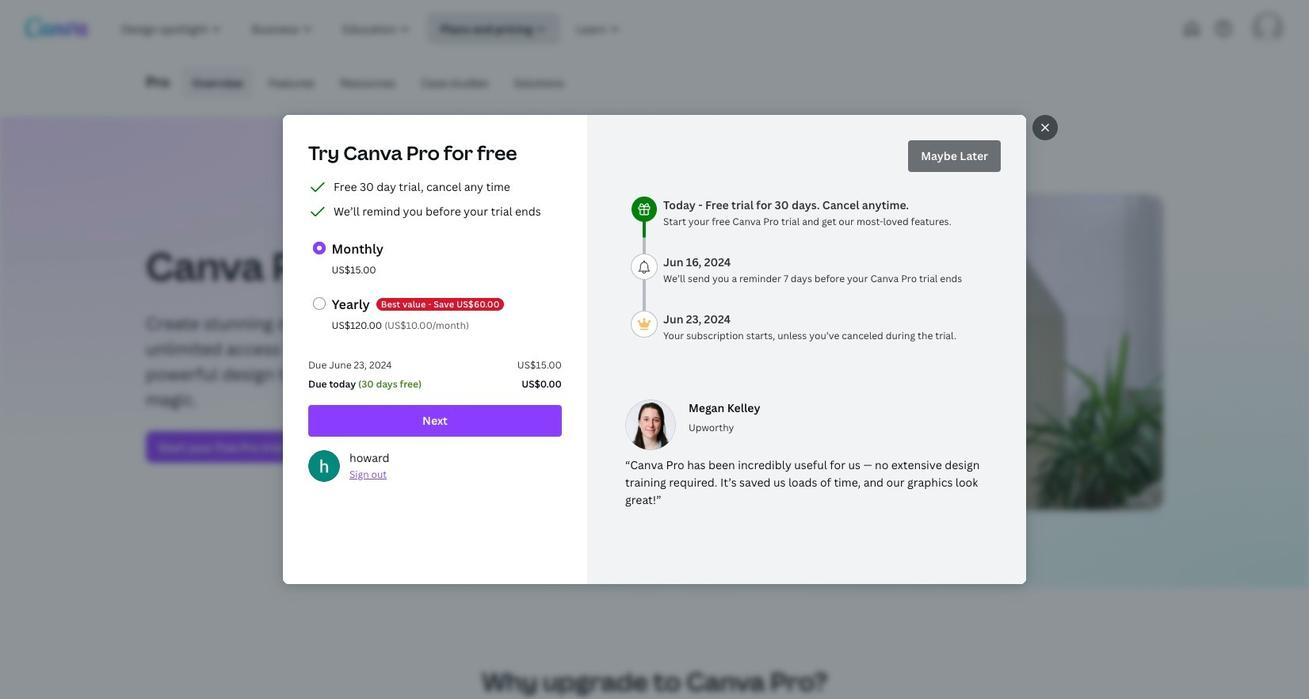 Task type: vqa. For each thing, say whether or not it's contained in the screenshot.
menu bar
yes



Task type: locate. For each thing, give the bounding box(es) containing it.
menu bar
[[176, 67, 574, 98]]

top level navigation element
[[108, 13, 688, 44]]



